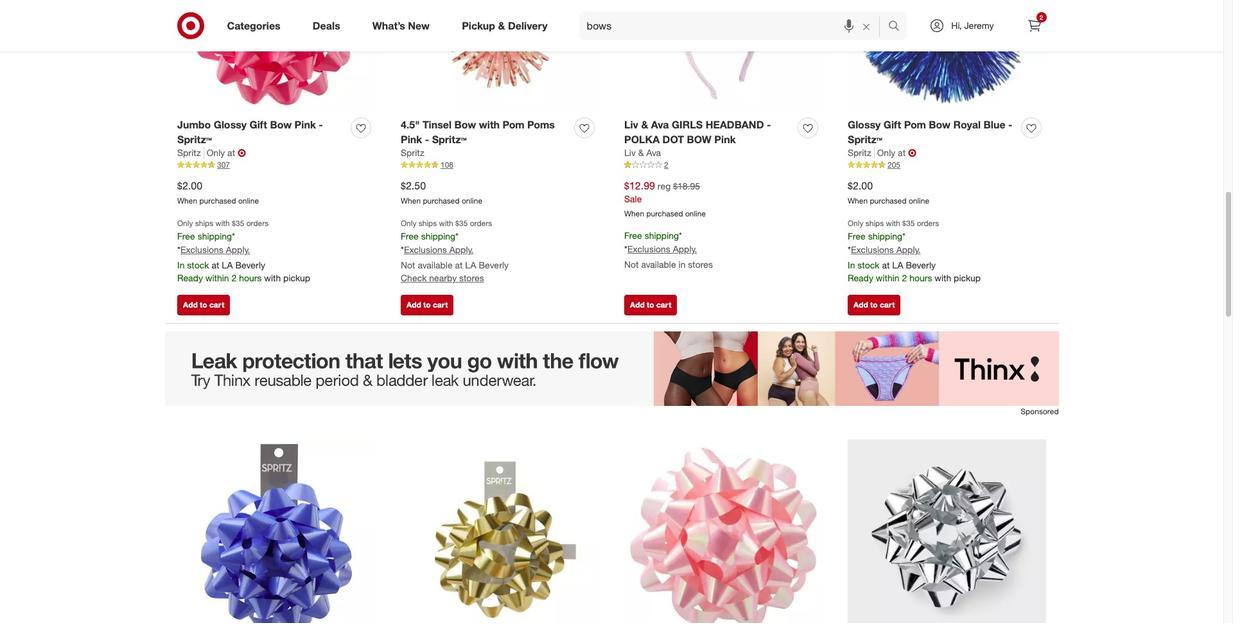 Task type: locate. For each thing, give the bounding box(es) containing it.
- right the headband
[[767, 118, 771, 131]]

ready for jumbo glossy gift bow pink - spritz™
[[177, 273, 203, 284]]

exclusions apply. button for glossy gift pom bow royal blue - spritz™
[[851, 244, 921, 257]]

1 horizontal spatial stores
[[688, 259, 713, 270]]

3 orders from the left
[[917, 219, 940, 228]]

purchased down 307
[[200, 196, 236, 206]]

-
[[319, 118, 323, 131], [767, 118, 771, 131], [1009, 118, 1013, 131], [425, 133, 429, 146]]

2 in from the left
[[848, 260, 856, 271]]

add for liv & ava girls headband - polka dot bow pink
[[630, 300, 645, 310]]

1 horizontal spatial gift
[[884, 118, 902, 131]]

free
[[625, 230, 642, 241], [177, 231, 195, 242], [401, 231, 419, 242], [848, 231, 866, 242]]

2 within from the left
[[876, 273, 900, 284]]

la for 4.5" tinsel bow with pom poms pink - spritz™
[[465, 260, 477, 271]]

ava up dot
[[651, 118, 669, 131]]

to
[[200, 300, 207, 310], [424, 300, 431, 310], [647, 300, 655, 310], [871, 300, 878, 310]]

beverly inside only ships with $35 orders free shipping * * exclusions apply. not available at la beverly check nearby stores
[[479, 260, 509, 271]]

3 $35 from the left
[[903, 219, 915, 228]]

shipping for 4.5" tinsel bow with pom poms pink - spritz™
[[421, 231, 456, 242]]

shipping inside only ships with $35 orders free shipping * * exclusions apply. not available at la beverly check nearby stores
[[421, 231, 456, 242]]

2
[[1040, 13, 1044, 21], [664, 160, 669, 170], [232, 273, 237, 284], [902, 273, 907, 284]]

spritz only at ¬ up 307
[[177, 147, 246, 160]]

¬ down jumbo glossy gift bow pink - spritz™ at the left top
[[238, 147, 246, 160]]

2 horizontal spatial beverly
[[906, 260, 936, 271]]

spritz™
[[177, 133, 212, 146], [432, 133, 467, 146], [848, 133, 883, 146]]

1 vertical spatial ava
[[647, 147, 661, 158]]

la
[[222, 260, 233, 271], [465, 260, 477, 271], [893, 260, 904, 271]]

purchased for jumbo glossy gift bow pink - spritz™
[[200, 196, 236, 206]]

1 horizontal spatial $2.00
[[848, 179, 873, 192]]

pickup
[[283, 273, 310, 284], [954, 273, 981, 284]]

1 stock from the left
[[187, 260, 209, 271]]

add for glossy gift pom bow royal blue - spritz™
[[854, 300, 869, 310]]

3 add to cart from the left
[[630, 300, 672, 310]]

liv & ava girls headband - polka dot bow pink image
[[625, 0, 823, 110], [625, 0, 823, 110]]

108 link
[[401, 160, 600, 171]]

3 la from the left
[[893, 260, 904, 271]]

la inside only ships with $35 orders free shipping * * exclusions apply. not available at la beverly check nearby stores
[[465, 260, 477, 271]]

exclusions inside free shipping * * exclusions apply. not available in stores
[[628, 244, 671, 255]]

stores right the nearby
[[459, 273, 484, 284]]

ships
[[195, 219, 213, 228], [419, 219, 437, 228], [866, 219, 884, 228]]

1 pickup from the left
[[283, 273, 310, 284]]

4.5" tinsel bow with pom poms pink - spritz™ link
[[401, 117, 569, 147]]

jumbo glossy gift bow pink - spritz™ image
[[177, 0, 376, 110]]

sale
[[625, 194, 642, 205]]

gift inside jumbo glossy gift bow pink - spritz™
[[250, 118, 267, 131]]

pickup & delivery
[[462, 19, 548, 32]]

bow left royal
[[929, 118, 951, 131]]

1 pom from the left
[[503, 118, 525, 131]]

shipping for jumbo glossy gift bow pink - spritz™
[[198, 231, 232, 242]]

only for jumbo glossy gift bow pink - spritz™
[[177, 219, 193, 228]]

0 horizontal spatial spritz only at ¬
[[177, 147, 246, 160]]

¬
[[238, 147, 246, 160], [909, 147, 917, 160]]

1 ¬ from the left
[[238, 147, 246, 160]]

1 ready from the left
[[177, 273, 203, 284]]

apply. for jumbo glossy gift bow pink - spritz™
[[226, 244, 250, 255]]

cart for 4.5" tinsel bow with pom poms pink - spritz™
[[433, 300, 448, 310]]

0 horizontal spatial la
[[222, 260, 233, 271]]

$35
[[232, 219, 244, 228], [456, 219, 468, 228], [903, 219, 915, 228]]

add to cart button
[[177, 295, 230, 315], [401, 295, 454, 315], [625, 295, 677, 315], [848, 295, 901, 315]]

2 pom from the left
[[904, 118, 926, 131]]

1 horizontal spatial spritz™
[[432, 133, 467, 146]]

1 spritz only at ¬ from the left
[[177, 147, 246, 160]]

add to cart for 4.5" tinsel bow with pom poms pink - spritz™
[[407, 300, 448, 310]]

2 pickup from the left
[[954, 273, 981, 284]]

check
[[401, 273, 427, 284]]

3 bow from the left
[[929, 118, 951, 131]]

online down $18.95
[[686, 209, 706, 219]]

glossy
[[214, 118, 247, 131], [848, 118, 881, 131]]

spritz link for glossy gift pom bow royal blue - spritz™
[[848, 147, 875, 160]]

2 spritz™ from the left
[[432, 133, 467, 146]]

0 horizontal spatial ¬
[[238, 147, 246, 160]]

apply. for glossy gift pom bow royal blue - spritz™
[[897, 244, 921, 255]]

not inside only ships with $35 orders free shipping * * exclusions apply. not available at la beverly check nearby stores
[[401, 260, 415, 271]]

la for jumbo glossy gift bow pink - spritz™
[[222, 260, 233, 271]]

& for liv & ava girls headband - polka dot bow pink
[[642, 118, 649, 131]]

4 add to cart from the left
[[854, 300, 895, 310]]

not
[[625, 259, 639, 270], [401, 260, 415, 271]]

1 ships from the left
[[195, 219, 213, 228]]

add
[[183, 300, 198, 310], [407, 300, 421, 310], [630, 300, 645, 310], [854, 300, 869, 310]]

categories
[[227, 19, 281, 32]]

¬ for gift
[[238, 147, 246, 160]]

$12.99
[[625, 179, 655, 192]]

1 $35 from the left
[[232, 219, 244, 228]]

add to cart button for jumbo glossy gift bow pink - spritz™
[[177, 295, 230, 315]]

0 horizontal spatial pickup
[[283, 273, 310, 284]]

2 cart from the left
[[433, 300, 448, 310]]

2 horizontal spatial $35
[[903, 219, 915, 228]]

bow for jumbo glossy gift bow pink - spritz™
[[270, 118, 292, 131]]

pom
[[503, 118, 525, 131], [904, 118, 926, 131]]

2 link down bow
[[625, 160, 823, 171]]

2 add to cart from the left
[[407, 300, 448, 310]]

pink down the headband
[[715, 133, 736, 146]]

6" large shiny light pink gift bow - spritz™ image
[[625, 440, 823, 623], [625, 440, 823, 623]]

4.5" tinsel bow with pom poms pink - spritz™
[[401, 118, 555, 146]]

2 spritz only at ¬ from the left
[[848, 147, 917, 160]]

1 horizontal spatial ¬
[[909, 147, 917, 160]]

3 to from the left
[[647, 300, 655, 310]]

- up 307 link
[[319, 118, 323, 131]]

0 horizontal spatial beverly
[[235, 260, 265, 271]]

3 spritz from the left
[[848, 147, 872, 158]]

$35 for bow
[[456, 219, 468, 228]]

hours for pom
[[910, 273, 933, 284]]

3 beverly from the left
[[906, 260, 936, 271]]

2 to from the left
[[424, 300, 431, 310]]

not left the in
[[625, 259, 639, 270]]

1 horizontal spatial in
[[848, 260, 856, 271]]

within
[[205, 273, 229, 284], [876, 273, 900, 284]]

0 horizontal spatial not
[[401, 260, 415, 271]]

$2.00 when purchased online down 205
[[848, 179, 930, 206]]

pom left poms
[[503, 118, 525, 131]]

with
[[479, 118, 500, 131], [216, 219, 230, 228], [439, 219, 454, 228], [886, 219, 901, 228], [264, 273, 281, 284], [935, 273, 952, 284]]

only ships with $35 orders free shipping * * exclusions apply. in stock at  la beverly ready within 2 hours with pickup for pom
[[848, 219, 981, 284]]

stores inside free shipping * * exclusions apply. not available in stores
[[688, 259, 713, 270]]

free inside free shipping * * exclusions apply. not available in stores
[[625, 230, 642, 241]]

ava down polka
[[647, 147, 661, 158]]

1 cart from the left
[[209, 300, 224, 310]]

1 vertical spatial liv
[[625, 147, 636, 158]]

1 in from the left
[[177, 260, 185, 271]]

2 horizontal spatial spritz
[[848, 147, 872, 158]]

0 horizontal spatial in
[[177, 260, 185, 271]]

ava for liv & ava girls headband - polka dot bow pink
[[651, 118, 669, 131]]

0 horizontal spatial hours
[[239, 273, 262, 284]]

sponsored
[[1021, 407, 1059, 416]]

apply. for 4.5" tinsel bow with pom poms pink - spritz™
[[450, 244, 474, 255]]

bow up 307 link
[[270, 118, 292, 131]]

ava
[[651, 118, 669, 131], [647, 147, 661, 158]]

when
[[177, 196, 197, 206], [401, 196, 421, 206], [848, 196, 868, 206], [625, 209, 645, 219]]

within for glossy gift pom bow royal blue - spritz™
[[876, 273, 900, 284]]

purchased down 205
[[870, 196, 907, 206]]

& right the pickup
[[498, 19, 505, 32]]

2 horizontal spatial spritz™
[[848, 133, 883, 146]]

2 spritz from the left
[[401, 147, 425, 158]]

2 only ships with $35 orders free shipping * * exclusions apply. in stock at  la beverly ready within 2 hours with pickup from the left
[[848, 219, 981, 284]]

1 horizontal spatial orders
[[470, 219, 492, 228]]

0 vertical spatial &
[[498, 19, 505, 32]]

with inside 4.5" tinsel bow with pom poms pink - spritz™
[[479, 118, 500, 131]]

0 horizontal spatial available
[[418, 260, 453, 271]]

1 spritz from the left
[[177, 147, 201, 158]]

0 horizontal spatial spritz™
[[177, 133, 212, 146]]

glitter gift bow gold - spritz™ image
[[401, 440, 600, 623], [401, 440, 600, 623]]

exclusions inside only ships with $35 orders free shipping * * exclusions apply. not available at la beverly check nearby stores
[[404, 244, 447, 255]]

$2.00 for glossy gift pom bow royal blue - spritz™
[[848, 179, 873, 192]]

at inside only ships with $35 orders free shipping * * exclusions apply. not available at la beverly check nearby stores
[[455, 260, 463, 271]]

gift up 307 link
[[250, 118, 267, 131]]

- inside liv & ava girls headband - polka dot bow pink
[[767, 118, 771, 131]]

exclusions apply. button
[[628, 243, 697, 256], [181, 244, 250, 257], [404, 244, 474, 257], [851, 244, 921, 257]]

bow inside glossy gift pom bow royal blue - spritz™
[[929, 118, 951, 131]]

spritz
[[177, 147, 201, 158], [401, 147, 425, 158], [848, 147, 872, 158]]

stores
[[688, 259, 713, 270], [459, 273, 484, 284]]

shipping
[[645, 230, 679, 241], [198, 231, 232, 242], [421, 231, 456, 242], [868, 231, 903, 242]]

1 only ships with $35 orders free shipping * * exclusions apply. in stock at  la beverly ready within 2 hours with pickup from the left
[[177, 219, 310, 284]]

- down tinsel
[[425, 133, 429, 146]]

orders inside only ships with $35 orders free shipping * * exclusions apply. not available at la beverly check nearby stores
[[470, 219, 492, 228]]

2 horizontal spatial ships
[[866, 219, 884, 228]]

1 horizontal spatial spritz link
[[401, 147, 425, 160]]

add to cart button for 4.5" tinsel bow with pom poms pink - spritz™
[[401, 295, 454, 315]]

orders down $2.50 when purchased online
[[470, 219, 492, 228]]

online inside $12.99 reg $18.95 sale when purchased online
[[686, 209, 706, 219]]

& for pickup & delivery
[[498, 19, 505, 32]]

$18.95
[[673, 180, 700, 191]]

1 horizontal spatial ships
[[419, 219, 437, 228]]

1 spritz™ from the left
[[177, 133, 212, 146]]

only inside only ships with $35 orders free shipping * * exclusions apply. not available at la beverly check nearby stores
[[401, 219, 417, 228]]

0 horizontal spatial $35
[[232, 219, 244, 228]]

3 cart from the left
[[657, 300, 672, 310]]

only for 4.5" tinsel bow with pom poms pink - spritz™
[[401, 219, 417, 228]]

glossy inside jumbo glossy gift bow pink - spritz™
[[214, 118, 247, 131]]

1 horizontal spatial pom
[[904, 118, 926, 131]]

purchased down the reg
[[647, 209, 683, 219]]

dot
[[663, 133, 684, 146]]

1 horizontal spatial bow
[[455, 118, 476, 131]]

jumbo glitter bow silver - spritz™ image
[[848, 440, 1047, 623], [848, 440, 1047, 623]]

gift up 205
[[884, 118, 902, 131]]

0 horizontal spatial glossy
[[214, 118, 247, 131]]

1 horizontal spatial 2 link
[[1021, 12, 1049, 40]]

2 ¬ from the left
[[909, 147, 917, 160]]

3 ships from the left
[[866, 219, 884, 228]]

2 la from the left
[[465, 260, 477, 271]]

at for jumbo glossy gift bow pink - spritz™
[[212, 260, 219, 271]]

1 beverly from the left
[[235, 260, 265, 271]]

purchased inside $2.50 when purchased online
[[423, 196, 460, 206]]

1 la from the left
[[222, 260, 233, 271]]

2 ships from the left
[[419, 219, 437, 228]]

1 vertical spatial stores
[[459, 273, 484, 284]]

online inside $2.50 when purchased online
[[462, 196, 483, 206]]

online
[[238, 196, 259, 206], [462, 196, 483, 206], [909, 196, 930, 206], [686, 209, 706, 219]]

0 horizontal spatial pink
[[295, 118, 316, 131]]

add for 4.5" tinsel bow with pom poms pink - spritz™
[[407, 300, 421, 310]]

& inside liv & ava girls headband - polka dot bow pink
[[642, 118, 649, 131]]

glossy inside glossy gift pom bow royal blue - spritz™
[[848, 118, 881, 131]]

what's
[[373, 19, 405, 32]]

$35 for gift
[[232, 219, 244, 228]]

liv down polka
[[625, 147, 636, 158]]

stock for glossy gift pom bow royal blue - spritz™
[[858, 260, 880, 271]]

exclusions apply. button for 4.5" tinsel bow with pom poms pink - spritz™
[[404, 244, 474, 257]]

search button
[[883, 12, 914, 42]]

spritz only at ¬ for jumbo
[[177, 147, 246, 160]]

add for jumbo glossy gift bow pink - spritz™
[[183, 300, 198, 310]]

2 beverly from the left
[[479, 260, 509, 271]]

2 add to cart button from the left
[[401, 295, 454, 315]]

2 vertical spatial &
[[639, 147, 644, 158]]

1 horizontal spatial beverly
[[479, 260, 509, 271]]

¬ for pom
[[909, 147, 917, 160]]

2 horizontal spatial bow
[[929, 118, 951, 131]]

0 horizontal spatial spritz
[[177, 147, 201, 158]]

0 horizontal spatial bow
[[270, 118, 292, 131]]

pickup for glossy gift pom bow royal blue - spritz™
[[954, 273, 981, 284]]

1 horizontal spatial $2.00 when purchased online
[[848, 179, 930, 206]]

1 add to cart button from the left
[[177, 295, 230, 315]]

1 to from the left
[[200, 300, 207, 310]]

2 horizontal spatial la
[[893, 260, 904, 271]]

1 hours from the left
[[239, 273, 262, 284]]

4.5" tinsel bow with pom poms pink - spritz™ image
[[401, 0, 600, 110], [401, 0, 600, 110]]

2 orders from the left
[[470, 219, 492, 228]]

jeremy
[[965, 20, 994, 31]]

add to cart for glossy gift pom bow royal blue - spritz™
[[854, 300, 895, 310]]

2 add from the left
[[407, 300, 421, 310]]

liv up polka
[[625, 118, 639, 131]]

only
[[207, 147, 225, 158], [878, 147, 896, 158], [177, 219, 193, 228], [401, 219, 417, 228], [848, 219, 864, 228]]

deals
[[313, 19, 340, 32]]

2 link right jeremy at the top of page
[[1021, 12, 1049, 40]]

ava inside liv & ava girls headband - polka dot bow pink
[[651, 118, 669, 131]]

1 horizontal spatial pickup
[[954, 273, 981, 284]]

spritz only at ¬ for glossy
[[848, 147, 917, 160]]

only ships with $35 orders free shipping * * exclusions apply. in stock at  la beverly ready within 2 hours with pickup
[[177, 219, 310, 284], [848, 219, 981, 284]]

online down 205 link
[[909, 196, 930, 206]]

to for jumbo glossy gift bow pink - spritz™
[[200, 300, 207, 310]]

liv & ava girls headband - polka dot bow pink link
[[625, 117, 793, 147]]

bow right tinsel
[[455, 118, 476, 131]]

ready
[[177, 273, 203, 284], [848, 273, 874, 284]]

when inside $2.50 when purchased online
[[401, 196, 421, 206]]

$2.00 when purchased online
[[177, 179, 259, 206], [848, 179, 930, 206]]

1 horizontal spatial within
[[876, 273, 900, 284]]

0 horizontal spatial $2.00 when purchased online
[[177, 179, 259, 206]]

pink up 307 link
[[295, 118, 316, 131]]

&
[[498, 19, 505, 32], [642, 118, 649, 131], [639, 147, 644, 158]]

2 $2.00 from the left
[[848, 179, 873, 192]]

free inside only ships with $35 orders free shipping * * exclusions apply. not available at la beverly check nearby stores
[[401, 231, 419, 242]]

1 horizontal spatial glossy
[[848, 118, 881, 131]]

gift
[[250, 118, 267, 131], [884, 118, 902, 131]]

beverly
[[235, 260, 265, 271], [479, 260, 509, 271], [906, 260, 936, 271]]

1 vertical spatial 2 link
[[625, 160, 823, 171]]

purchased down "$2.50"
[[423, 196, 460, 206]]

tinsel
[[423, 118, 452, 131]]

blue
[[984, 118, 1006, 131]]

- right blue
[[1009, 118, 1013, 131]]

orders for gift
[[247, 219, 269, 228]]

1 bow from the left
[[270, 118, 292, 131]]

with inside only ships with $35 orders free shipping * * exclusions apply. not available at la beverly check nearby stores
[[439, 219, 454, 228]]

glossy gift pom bow royal blue - spritz™ image
[[848, 0, 1047, 110]]

1 horizontal spatial spritz only at ¬
[[848, 147, 917, 160]]

within for jumbo glossy gift bow pink - spritz™
[[205, 273, 229, 284]]

online down 108 link
[[462, 196, 483, 206]]

online down 307 link
[[238, 196, 259, 206]]

pom up 205 link
[[904, 118, 926, 131]]

at
[[228, 147, 235, 158], [898, 147, 906, 158], [212, 260, 219, 271], [455, 260, 463, 271], [883, 260, 890, 271]]

when for jumbo glossy gift bow pink - spritz™
[[177, 196, 197, 206]]

available inside free shipping * * exclusions apply. not available in stores
[[642, 259, 676, 270]]

orders down 205 link
[[917, 219, 940, 228]]

2 glossy from the left
[[848, 118, 881, 131]]

$12.99 reg $18.95 sale when purchased online
[[625, 179, 706, 219]]

1 gift from the left
[[250, 118, 267, 131]]

1 horizontal spatial pink
[[401, 133, 422, 146]]

1 orders from the left
[[247, 219, 269, 228]]

3 add to cart button from the left
[[625, 295, 677, 315]]

0 horizontal spatial orders
[[247, 219, 269, 228]]

bow inside jumbo glossy gift bow pink - spritz™
[[270, 118, 292, 131]]

glossy blue gift bow - spritz™ image
[[177, 440, 376, 623]]

1 horizontal spatial spritz
[[401, 147, 425, 158]]

4 add to cart button from the left
[[848, 295, 901, 315]]

2 link
[[1021, 12, 1049, 40], [625, 160, 823, 171]]

1 within from the left
[[205, 273, 229, 284]]

2 horizontal spatial pink
[[715, 133, 736, 146]]

stock
[[187, 260, 209, 271], [858, 260, 880, 271]]

spritz link for jumbo glossy gift bow pink - spritz™
[[177, 147, 204, 160]]

advertisement region
[[165, 331, 1059, 406]]

1 vertical spatial &
[[642, 118, 649, 131]]

1 $2.00 when purchased online from the left
[[177, 179, 259, 206]]

2 bow from the left
[[455, 118, 476, 131]]

when for 4.5" tinsel bow with pom poms pink - spritz™
[[401, 196, 421, 206]]

& down polka
[[639, 147, 644, 158]]

1 spritz link from the left
[[177, 147, 204, 160]]

0 horizontal spatial pom
[[503, 118, 525, 131]]

new
[[408, 19, 430, 32]]

2 horizontal spatial orders
[[917, 219, 940, 228]]

2 $35 from the left
[[456, 219, 468, 228]]

spritz only at ¬ up 205
[[848, 147, 917, 160]]

1 horizontal spatial stock
[[858, 260, 880, 271]]

only for glossy gift pom bow royal blue - spritz™
[[848, 219, 864, 228]]

liv inside liv & ava girls headband - polka dot bow pink
[[625, 118, 639, 131]]

1 horizontal spatial ready
[[848, 273, 874, 284]]

1 horizontal spatial only ships with $35 orders free shipping * * exclusions apply. in stock at  la beverly ready within 2 hours with pickup
[[848, 219, 981, 284]]

add to cart button for liv & ava girls headband - polka dot bow pink
[[625, 295, 677, 315]]

1 horizontal spatial not
[[625, 259, 639, 270]]

0 horizontal spatial $2.00
[[177, 179, 202, 192]]

1 glossy from the left
[[214, 118, 247, 131]]

available
[[642, 259, 676, 270], [418, 260, 453, 271]]

when inside $12.99 reg $18.95 sale when purchased online
[[625, 209, 645, 219]]

ships inside only ships with $35 orders free shipping * * exclusions apply. not available at la beverly check nearby stores
[[419, 219, 437, 228]]

cart
[[209, 300, 224, 310], [433, 300, 448, 310], [657, 300, 672, 310], [880, 300, 895, 310]]

apply.
[[673, 244, 697, 255], [226, 244, 250, 255], [450, 244, 474, 255], [897, 244, 921, 255]]

2 liv from the top
[[625, 147, 636, 158]]

0 horizontal spatial 2 link
[[625, 160, 823, 171]]

0 vertical spatial ava
[[651, 118, 669, 131]]

2 stock from the left
[[858, 260, 880, 271]]

spritz™ inside jumbo glossy gift bow pink - spritz™
[[177, 133, 212, 146]]

not up check
[[401, 260, 415, 271]]

3 spritz™ from the left
[[848, 133, 883, 146]]

0 horizontal spatial only ships with $35 orders free shipping * * exclusions apply. in stock at  la beverly ready within 2 hours with pickup
[[177, 219, 310, 284]]

shipping inside free shipping * * exclusions apply. not available in stores
[[645, 230, 679, 241]]

0 horizontal spatial ready
[[177, 273, 203, 284]]

1 add to cart from the left
[[183, 300, 224, 310]]

1 horizontal spatial hours
[[910, 273, 933, 284]]

$2.00 when purchased online down 307
[[177, 179, 259, 206]]

pom inside glossy gift pom bow royal blue - spritz™
[[904, 118, 926, 131]]

1 horizontal spatial available
[[642, 259, 676, 270]]

2 $2.00 when purchased online from the left
[[848, 179, 930, 206]]

free for 4.5" tinsel bow with pom poms pink - spritz™
[[401, 231, 419, 242]]

3 add from the left
[[630, 300, 645, 310]]

orders down 307 link
[[247, 219, 269, 228]]

2 horizontal spatial spritz link
[[848, 147, 875, 160]]

pink
[[295, 118, 316, 131], [401, 133, 422, 146], [715, 133, 736, 146]]

royal
[[954, 118, 981, 131]]

¬ down glossy gift pom bow royal blue - spritz™
[[909, 147, 917, 160]]

1 add from the left
[[183, 300, 198, 310]]

spritz™ inside glossy gift pom bow royal blue - spritz™
[[848, 133, 883, 146]]

1 liv from the top
[[625, 118, 639, 131]]

$35 inside only ships with $35 orders free shipping * * exclusions apply. not available at la beverly check nearby stores
[[456, 219, 468, 228]]

& up polka
[[642, 118, 649, 131]]

3 spritz link from the left
[[848, 147, 875, 160]]

0 horizontal spatial spritz link
[[177, 147, 204, 160]]

pink down 4.5" on the left
[[401, 133, 422, 146]]

1 $2.00 from the left
[[177, 179, 202, 192]]

2 hours from the left
[[910, 273, 933, 284]]

pickup for jumbo glossy gift bow pink - spritz™
[[283, 273, 310, 284]]

liv
[[625, 118, 639, 131], [625, 147, 636, 158]]

orders for pom
[[917, 219, 940, 228]]

0 horizontal spatial ships
[[195, 219, 213, 228]]

4 add from the left
[[854, 300, 869, 310]]

jumbo
[[177, 118, 211, 131]]

purchased
[[200, 196, 236, 206], [423, 196, 460, 206], [870, 196, 907, 206], [647, 209, 683, 219]]

0 vertical spatial 2 link
[[1021, 12, 1049, 40]]

1 horizontal spatial la
[[465, 260, 477, 271]]

in
[[177, 260, 185, 271], [848, 260, 856, 271]]

1 horizontal spatial $35
[[456, 219, 468, 228]]

available up check nearby stores button
[[418, 260, 453, 271]]

apply. inside only ships with $35 orders free shipping * * exclusions apply. not available at la beverly check nearby stores
[[450, 244, 474, 255]]

add to cart
[[183, 300, 224, 310], [407, 300, 448, 310], [630, 300, 672, 310], [854, 300, 895, 310]]

add to cart button for glossy gift pom bow royal blue - spritz™
[[848, 295, 901, 315]]

0 vertical spatial liv
[[625, 118, 639, 131]]

bow
[[270, 118, 292, 131], [455, 118, 476, 131], [929, 118, 951, 131]]

available left the in
[[642, 259, 676, 270]]

liv for liv & ava
[[625, 147, 636, 158]]

4 cart from the left
[[880, 300, 895, 310]]

glossy gift pom bow royal blue - spritz™ link
[[848, 117, 1017, 147]]

stores right the in
[[688, 259, 713, 270]]

0 horizontal spatial stores
[[459, 273, 484, 284]]

2 gift from the left
[[884, 118, 902, 131]]

online for gift
[[238, 196, 259, 206]]

hours
[[239, 273, 262, 284], [910, 273, 933, 284]]

0 horizontal spatial stock
[[187, 260, 209, 271]]

0 horizontal spatial within
[[205, 273, 229, 284]]

4 to from the left
[[871, 300, 878, 310]]

0 vertical spatial stores
[[688, 259, 713, 270]]

2 ready from the left
[[848, 273, 874, 284]]

spritz link
[[177, 147, 204, 160], [401, 147, 425, 160], [848, 147, 875, 160]]

0 horizontal spatial gift
[[250, 118, 267, 131]]

*
[[679, 230, 682, 241], [232, 231, 235, 242], [456, 231, 459, 242], [903, 231, 906, 242], [625, 244, 628, 255], [177, 244, 181, 255], [401, 244, 404, 255], [848, 244, 851, 255]]



Task type: vqa. For each thing, say whether or not it's contained in the screenshot.
Liv & Ava Ava
yes



Task type: describe. For each thing, give the bounding box(es) containing it.
$2.00 for jumbo glossy gift bow pink - spritz™
[[177, 179, 202, 192]]

purchased inside $12.99 reg $18.95 sale when purchased online
[[647, 209, 683, 219]]

beverly for bow
[[479, 260, 509, 271]]

free shipping * * exclusions apply. not available in stores
[[625, 230, 713, 270]]

purchased for 4.5" tinsel bow with pom poms pink - spritz™
[[423, 196, 460, 206]]

pickup & delivery link
[[451, 12, 564, 40]]

headband
[[706, 118, 764, 131]]

- inside jumbo glossy gift bow pink - spritz™
[[319, 118, 323, 131]]

cart for liv & ava girls headband - polka dot bow pink
[[657, 300, 672, 310]]

add to cart for jumbo glossy gift bow pink - spritz™
[[183, 300, 224, 310]]

categories link
[[216, 12, 297, 40]]

cart for jumbo glossy gift bow pink - spritz™
[[209, 300, 224, 310]]

orders for bow
[[470, 219, 492, 228]]

$2.00 when purchased online for glossy
[[177, 179, 259, 206]]

beverly for gift
[[235, 260, 265, 271]]

in for glossy gift pom bow royal blue - spritz™
[[848, 260, 856, 271]]

108
[[441, 160, 454, 170]]

at for 4.5" tinsel bow with pom poms pink - spritz™
[[455, 260, 463, 271]]

exclusions apply. button for jumbo glossy gift bow pink - spritz™
[[181, 244, 250, 257]]

exclusions for jumbo glossy gift bow pink - spritz™
[[181, 244, 223, 255]]

2 spritz link from the left
[[401, 147, 425, 160]]

$2.50 when purchased online
[[401, 179, 483, 206]]

spritz for glossy gift pom bow royal blue - spritz™
[[848, 147, 872, 158]]

- inside glossy gift pom bow royal blue - spritz™
[[1009, 118, 1013, 131]]

$35 for pom
[[903, 219, 915, 228]]

exclusions for 4.5" tinsel bow with pom poms pink - spritz™
[[404, 244, 447, 255]]

jumbo glossy gift bow pink - spritz™
[[177, 118, 323, 146]]

ava for liv & ava
[[647, 147, 661, 158]]

what's new
[[373, 19, 430, 32]]

not inside free shipping * * exclusions apply. not available in stores
[[625, 259, 639, 270]]

liv & ava
[[625, 147, 661, 158]]

pom inside 4.5" tinsel bow with pom poms pink - spritz™
[[503, 118, 525, 131]]

stock for jumbo glossy gift bow pink - spritz™
[[187, 260, 209, 271]]

pink inside 4.5" tinsel bow with pom poms pink - spritz™
[[401, 133, 422, 146]]

delivery
[[508, 19, 548, 32]]

liv & ava girls headband - polka dot bow pink
[[625, 118, 771, 146]]

deals link
[[302, 12, 356, 40]]

ships for jumbo glossy gift bow pink - spritz™
[[195, 219, 213, 228]]

free for glossy gift pom bow royal blue - spritz™
[[848, 231, 866, 242]]

hours for gift
[[239, 273, 262, 284]]

stores inside only ships with $35 orders free shipping * * exclusions apply. not available at la beverly check nearby stores
[[459, 273, 484, 284]]

check nearby stores button
[[401, 272, 484, 285]]

jumbo glossy gift bow pink - spritz™ link
[[177, 117, 346, 147]]

ships for glossy gift pom bow royal blue - spritz™
[[866, 219, 884, 228]]

available inside only ships with $35 orders free shipping * * exclusions apply. not available at la beverly check nearby stores
[[418, 260, 453, 271]]

to for glossy gift pom bow royal blue - spritz™
[[871, 300, 878, 310]]

at for glossy gift pom bow royal blue - spritz™
[[883, 260, 890, 271]]

shipping for glossy gift pom bow royal blue - spritz™
[[868, 231, 903, 242]]

307 link
[[177, 160, 376, 171]]

hi, jeremy
[[952, 20, 994, 31]]

online for bow
[[462, 196, 483, 206]]

$2.00 when purchased online for gift
[[848, 179, 930, 206]]

in
[[679, 259, 686, 270]]

nearby
[[429, 273, 457, 284]]

liv for liv & ava girls headband - polka dot bow pink
[[625, 118, 639, 131]]

free for jumbo glossy gift bow pink - spritz™
[[177, 231, 195, 242]]

exclusions for glossy gift pom bow royal blue - spritz™
[[851, 244, 894, 255]]

cart for glossy gift pom bow royal blue - spritz™
[[880, 300, 895, 310]]

only ships with $35 orders free shipping * * exclusions apply. not available at la beverly check nearby stores
[[401, 219, 509, 284]]

when for glossy gift pom bow royal blue - spritz™
[[848, 196, 868, 206]]

bow for glossy gift pom bow royal blue - spritz™
[[929, 118, 951, 131]]

- inside 4.5" tinsel bow with pom poms pink - spritz™
[[425, 133, 429, 146]]

ships for 4.5" tinsel bow with pom poms pink - spritz™
[[419, 219, 437, 228]]

reg
[[658, 180, 671, 191]]

What can we help you find? suggestions appear below search field
[[579, 12, 892, 40]]

what's new link
[[362, 12, 446, 40]]

beverly for pom
[[906, 260, 936, 271]]

apply. inside free shipping * * exclusions apply. not available in stores
[[673, 244, 697, 255]]

gift inside glossy gift pom bow royal blue - spritz™
[[884, 118, 902, 131]]

to for liv & ava girls headband - polka dot bow pink
[[647, 300, 655, 310]]

& for liv & ava
[[639, 147, 644, 158]]

polka
[[625, 133, 660, 146]]

pink inside jumbo glossy gift bow pink - spritz™
[[295, 118, 316, 131]]

liv & ava link
[[625, 147, 661, 160]]

online for pom
[[909, 196, 930, 206]]

in for jumbo glossy gift bow pink - spritz™
[[177, 260, 185, 271]]

to for 4.5" tinsel bow with pom poms pink - spritz™
[[424, 300, 431, 310]]

poms
[[528, 118, 555, 131]]

4.5"
[[401, 118, 420, 131]]

$2.50
[[401, 179, 426, 192]]

spritz™ inside 4.5" tinsel bow with pom poms pink - spritz™
[[432, 133, 467, 146]]

307
[[217, 160, 230, 170]]

pickup
[[462, 19, 495, 32]]

purchased for glossy gift pom bow royal blue - spritz™
[[870, 196, 907, 206]]

205 link
[[848, 160, 1047, 171]]

la for glossy gift pom bow royal blue - spritz™
[[893, 260, 904, 271]]

search
[[883, 20, 914, 33]]

bow
[[687, 133, 712, 146]]

pink inside liv & ava girls headband - polka dot bow pink
[[715, 133, 736, 146]]

bow inside 4.5" tinsel bow with pom poms pink - spritz™
[[455, 118, 476, 131]]

girls
[[672, 118, 703, 131]]

hi,
[[952, 20, 962, 31]]

add to cart for liv & ava girls headband - polka dot bow pink
[[630, 300, 672, 310]]

ready for glossy gift pom bow royal blue - spritz™
[[848, 273, 874, 284]]

spritz for jumbo glossy gift bow pink - spritz™
[[177, 147, 201, 158]]

glossy gift pom bow royal blue - spritz™
[[848, 118, 1013, 146]]

205
[[888, 160, 901, 170]]

only ships with $35 orders free shipping * * exclusions apply. in stock at  la beverly ready within 2 hours with pickup for gift
[[177, 219, 310, 284]]



